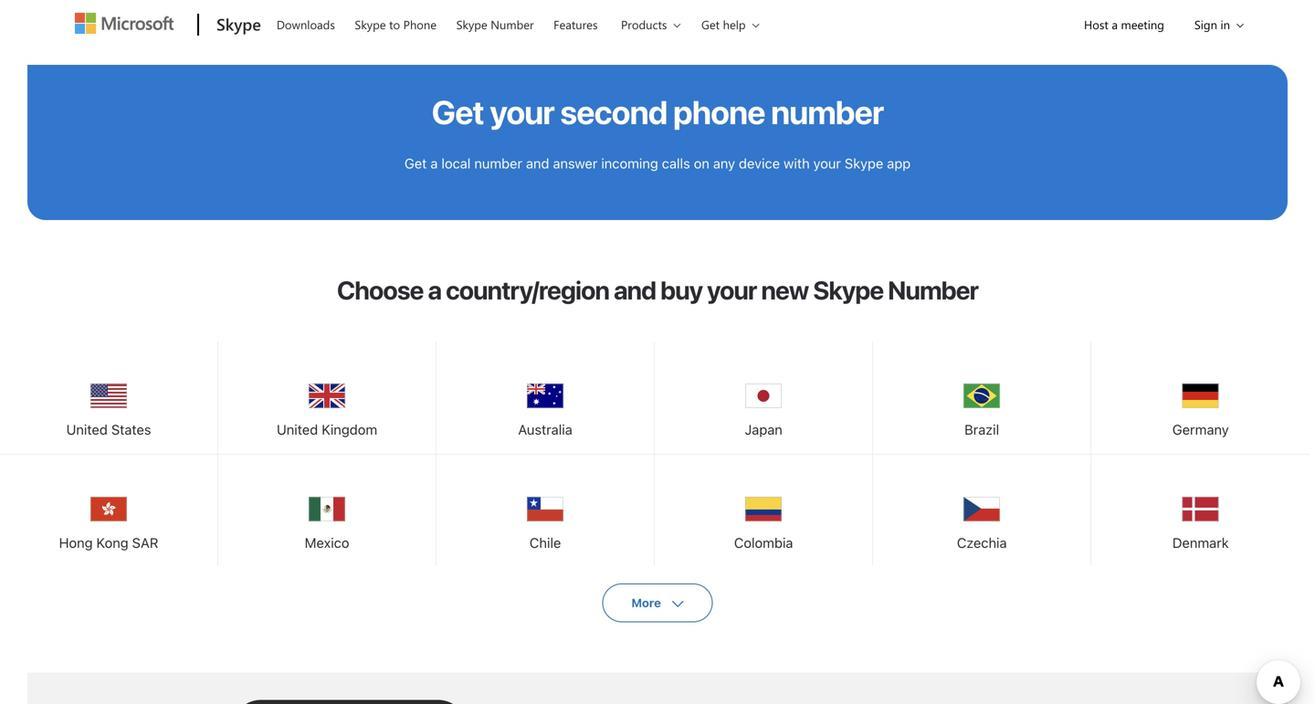 Task type: describe. For each thing, give the bounding box(es) containing it.
more button
[[602, 584, 713, 623]]

0 vertical spatial number
[[771, 92, 884, 131]]

phone
[[403, 16, 437, 32]]

sign in
[[1195, 16, 1230, 32]]

new
[[761, 275, 809, 305]]

incoming
[[601, 155, 658, 171]]

a for host
[[1112, 16, 1118, 32]]

gb image
[[309, 378, 345, 415]]

choose
[[337, 275, 423, 305]]

brazil
[[965, 422, 999, 438]]

czechia link
[[873, 455, 1091, 565]]

co image
[[745, 492, 782, 528]]

get for get help
[[701, 16, 720, 32]]

kingdom
[[322, 422, 377, 438]]

germany
[[1173, 422, 1229, 438]]

products button
[[609, 1, 695, 48]]

get help button
[[690, 1, 774, 48]]

skype right new
[[813, 275, 883, 305]]

br image
[[964, 378, 1000, 415]]

calls
[[662, 155, 690, 171]]

germany link
[[1092, 342, 1310, 451]]

meeting
[[1121, 16, 1164, 32]]

country/region
[[446, 275, 609, 305]]

choose a country/region and buy your new skype number
[[337, 275, 978, 305]]

japan
[[745, 422, 783, 438]]

second
[[560, 92, 667, 131]]

cz image
[[964, 492, 1000, 528]]

local
[[442, 155, 471, 171]]

host
[[1084, 16, 1109, 32]]

more
[[632, 596, 661, 610]]

denmark
[[1173, 535, 1229, 551]]

sign
[[1195, 16, 1217, 32]]

mx image
[[309, 492, 345, 528]]

skype for skype number
[[456, 16, 488, 32]]

colombia link
[[655, 455, 872, 565]]

2 horizontal spatial your
[[814, 155, 841, 171]]

chile
[[530, 535, 561, 551]]

colombia
[[734, 535, 793, 551]]

get your second phone number
[[432, 92, 884, 131]]

mexico link
[[218, 455, 436, 565]]

au image
[[527, 378, 564, 415]]

with
[[784, 155, 810, 171]]

choose a country/region and buy your new skype number element
[[0, 342, 1315, 568]]

microsoft image
[[75, 13, 174, 34]]

host a meeting
[[1084, 16, 1164, 32]]

to
[[389, 16, 400, 32]]

1 vertical spatial number
[[474, 155, 522, 171]]

0 vertical spatial and
[[526, 155, 549, 171]]

mexico
[[305, 535, 349, 551]]

device
[[739, 155, 780, 171]]

skype for skype
[[216, 13, 261, 35]]

features link
[[545, 1, 606, 45]]

united states link
[[0, 342, 217, 451]]

dk image
[[1183, 492, 1219, 528]]

features
[[554, 16, 598, 32]]

downloads link
[[268, 1, 343, 45]]

de image
[[1183, 378, 1219, 415]]

skype for skype to phone
[[355, 16, 386, 32]]

buy
[[660, 275, 703, 305]]

skype left app
[[845, 155, 884, 171]]

united for united kingdom
[[277, 422, 318, 438]]

sar
[[132, 535, 158, 551]]

skype number link
[[448, 1, 542, 45]]



Task type: vqa. For each thing, say whether or not it's contained in the screenshot.
829-
no



Task type: locate. For each thing, give the bounding box(es) containing it.
and
[[526, 155, 549, 171], [614, 275, 656, 305]]

united kingdom
[[277, 422, 377, 438]]

1 united from the left
[[66, 422, 108, 438]]

0 horizontal spatial and
[[526, 155, 549, 171]]

1 vertical spatial your
[[814, 155, 841, 171]]

0 horizontal spatial your
[[490, 92, 554, 131]]

cl image
[[527, 492, 564, 528]]

a right choose
[[428, 275, 441, 305]]

skype to phone link
[[347, 1, 445, 45]]

get for get your second phone number
[[432, 92, 484, 131]]

skype left downloads
[[216, 13, 261, 35]]

your
[[490, 92, 554, 131], [814, 155, 841, 171], [707, 275, 757, 305]]

united down "gb" icon
[[277, 422, 318, 438]]

on
[[694, 155, 710, 171]]

and left buy
[[614, 275, 656, 305]]

0 vertical spatial number
[[491, 16, 534, 32]]

skype
[[216, 13, 261, 35], [355, 16, 386, 32], [456, 16, 488, 32], [845, 155, 884, 171], [813, 275, 883, 305]]

1 horizontal spatial number
[[771, 92, 884, 131]]

2 vertical spatial a
[[428, 275, 441, 305]]

united states
[[66, 422, 151, 438]]

0 vertical spatial get
[[701, 16, 720, 32]]

1 vertical spatial a
[[431, 155, 438, 171]]

phone
[[673, 92, 765, 131]]

skype link
[[207, 1, 267, 50]]

1 horizontal spatial number
[[888, 275, 978, 305]]

united inside united kingdom link
[[277, 422, 318, 438]]

1 horizontal spatial your
[[707, 275, 757, 305]]

hong
[[59, 535, 93, 551]]

chile link
[[437, 455, 654, 565]]

number up the with
[[771, 92, 884, 131]]

australia
[[518, 422, 573, 438]]

jp image
[[745, 378, 782, 415]]

skype left the to
[[355, 16, 386, 32]]

2 vertical spatial your
[[707, 275, 757, 305]]

0 horizontal spatial number
[[474, 155, 522, 171]]

your up answer
[[490, 92, 554, 131]]

united for united states
[[66, 422, 108, 438]]

any
[[713, 155, 735, 171]]

a left local
[[431, 155, 438, 171]]

help
[[723, 16, 746, 32]]

a right the "host"
[[1112, 16, 1118, 32]]

a for get
[[431, 155, 438, 171]]

0 horizontal spatial united
[[66, 422, 108, 438]]

your right the with
[[814, 155, 841, 171]]

2 united from the left
[[277, 422, 318, 438]]

number
[[771, 92, 884, 131], [474, 155, 522, 171]]

in
[[1221, 16, 1230, 32]]

get help
[[701, 16, 746, 32]]

skype right phone
[[456, 16, 488, 32]]

denmark link
[[1092, 455, 1310, 565]]

get inside dropdown button
[[701, 16, 720, 32]]

hong kong sar link
[[0, 455, 217, 565]]

get left help
[[701, 16, 720, 32]]

host a meeting link
[[1069, 1, 1180, 47]]

czechia
[[957, 535, 1007, 551]]

states
[[111, 422, 151, 438]]

us image
[[90, 378, 127, 415]]

australia link
[[437, 342, 654, 451]]

united kingdom link
[[218, 342, 436, 451]]

1 horizontal spatial united
[[277, 422, 318, 438]]

skype to phone
[[355, 16, 437, 32]]

get up local
[[432, 92, 484, 131]]

number right local
[[474, 155, 522, 171]]

sign in button
[[1180, 1, 1250, 47]]

kong
[[96, 535, 128, 551]]

number
[[491, 16, 534, 32], [888, 275, 978, 305]]

1 horizontal spatial get
[[432, 92, 484, 131]]

0 horizontal spatial get
[[405, 155, 427, 171]]

a for choose
[[428, 275, 441, 305]]

and left answer
[[526, 155, 549, 171]]

united down us icon at left
[[66, 422, 108, 438]]

0 vertical spatial your
[[490, 92, 554, 131]]

get a local number and answer incoming calls on any device with your skype app
[[405, 155, 911, 171]]

get for get a local number and answer incoming calls on any device with your skype app
[[405, 155, 427, 171]]

1 horizontal spatial and
[[614, 275, 656, 305]]

products
[[621, 16, 667, 32]]

0 horizontal spatial number
[[491, 16, 534, 32]]

brazil link
[[873, 342, 1091, 451]]

2 vertical spatial get
[[405, 155, 427, 171]]

1 vertical spatial number
[[888, 275, 978, 305]]

app
[[887, 155, 911, 171]]

1 vertical spatial get
[[432, 92, 484, 131]]

downloads
[[277, 16, 335, 32]]

2 horizontal spatial get
[[701, 16, 720, 32]]

japan link
[[655, 342, 872, 451]]

united inside united states link
[[66, 422, 108, 438]]

get
[[701, 16, 720, 32], [432, 92, 484, 131], [405, 155, 427, 171]]

answer
[[553, 155, 598, 171]]

skype number
[[456, 16, 534, 32]]

1 vertical spatial and
[[614, 275, 656, 305]]

united
[[66, 422, 108, 438], [277, 422, 318, 438]]

hong kong sar
[[59, 535, 158, 551]]

0 vertical spatial a
[[1112, 16, 1118, 32]]

get left local
[[405, 155, 427, 171]]

your right buy
[[707, 275, 757, 305]]

a
[[1112, 16, 1118, 32], [431, 155, 438, 171], [428, 275, 441, 305]]

hk image
[[90, 492, 127, 528]]



